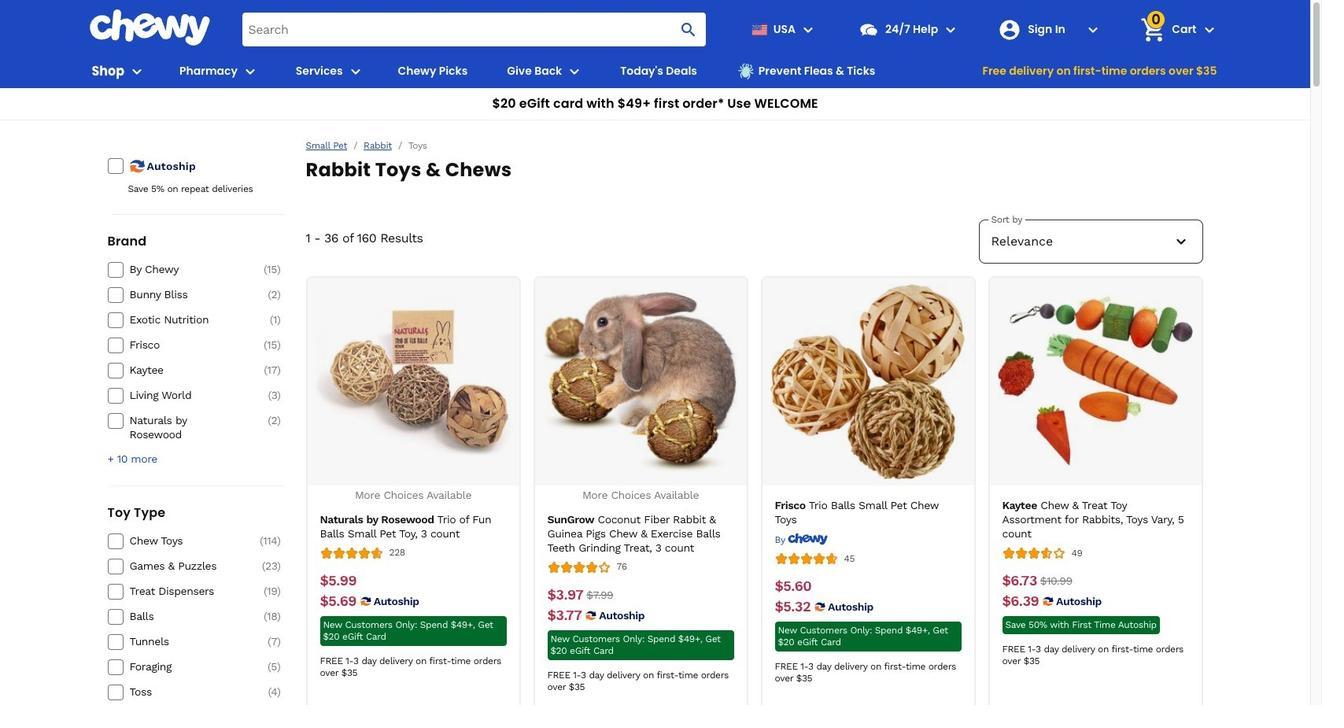 Task type: vqa. For each thing, say whether or not it's contained in the screenshot.
text field
yes



Task type: locate. For each thing, give the bounding box(es) containing it.
menu image
[[128, 62, 147, 81], [346, 62, 365, 81]]

give back menu image
[[565, 62, 584, 81]]

help menu image
[[941, 20, 960, 39]]

1 menu image from the left
[[128, 62, 147, 81]]

account menu image
[[1084, 20, 1103, 39]]

None text field
[[320, 572, 356, 589], [775, 578, 812, 595], [547, 586, 583, 603], [320, 592, 356, 610], [1002, 593, 1039, 610], [320, 572, 356, 589], [775, 578, 812, 595], [547, 586, 583, 603], [320, 592, 356, 610], [1002, 593, 1039, 610]]

frisco trio balls small pet chew toys image
[[771, 284, 966, 479]]

pharmacy menu image
[[241, 62, 260, 81]]

0 horizontal spatial menu image
[[128, 62, 147, 81]]

items image
[[1139, 16, 1167, 44]]

cart menu image
[[1200, 20, 1219, 39]]

sungrow coconut fiber rabbit & guinea pigs chew & exercise balls teeth grinding treat, 3 count image
[[543, 284, 738, 479]]

1 horizontal spatial menu image
[[346, 62, 365, 81]]

submit search image
[[679, 20, 698, 39]]

chewy image
[[788, 533, 828, 545]]

None text field
[[1002, 572, 1037, 590], [1040, 572, 1073, 590], [587, 586, 613, 603], [775, 598, 811, 615], [547, 606, 582, 624], [1002, 572, 1037, 590], [1040, 572, 1073, 590], [587, 586, 613, 603], [775, 598, 811, 615], [547, 606, 582, 624]]



Task type: describe. For each thing, give the bounding box(es) containing it.
change region menu image
[[799, 20, 818, 39]]

Product search field
[[242, 13, 706, 46]]

chewy support image
[[859, 19, 879, 40]]

kaytee chew & treat toy assortment for rabbits, toys vary, 5 count image
[[998, 284, 1193, 479]]

2 menu image from the left
[[346, 62, 365, 81]]

naturals by rosewood trio of fun balls small pet toy, 3 count image
[[316, 284, 511, 479]]

Search text field
[[242, 13, 706, 46]]

site banner
[[0, 0, 1310, 120]]

chewy home image
[[89, 9, 211, 46]]



